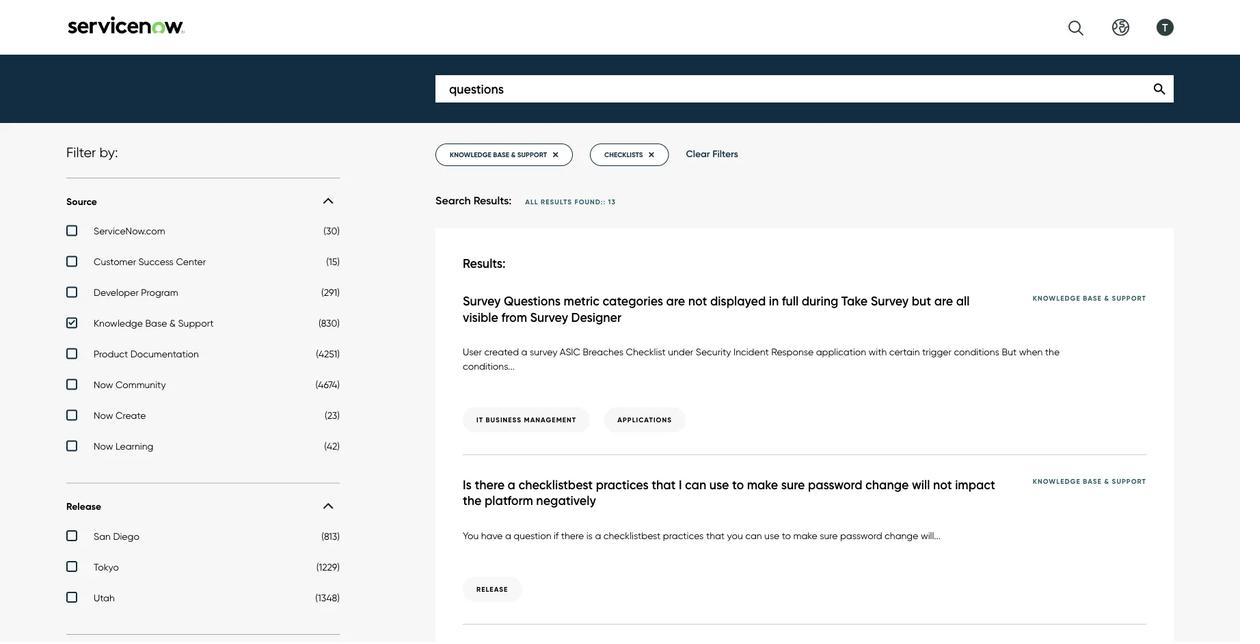 Task type: vqa. For each thing, say whether or not it's contained in the screenshot.
Capabilities link at the top
no



Task type: locate. For each thing, give the bounding box(es) containing it.
&
[[511, 150, 516, 159], [1104, 294, 1110, 302], [169, 318, 176, 329], [1104, 477, 1110, 486]]

1 horizontal spatial can
[[745, 530, 762, 541]]

use right "i"
[[709, 477, 729, 493]]

can right "i"
[[685, 477, 706, 493]]

survey left but
[[871, 294, 909, 309]]

created
[[484, 346, 519, 358]]

to
[[732, 477, 744, 493], [782, 530, 791, 541]]

1 vertical spatial practices
[[663, 530, 704, 541]]

survey
[[463, 294, 501, 309], [871, 294, 909, 309], [530, 310, 568, 325]]

with
[[869, 346, 887, 358]]

3 now from the top
[[94, 441, 113, 452]]

that
[[652, 477, 676, 493], [706, 530, 725, 541]]

1 vertical spatial results:
[[463, 256, 506, 271]]

not inside survey questions metric categories are not displayed in full during take survey but are all visible from survey designer
[[688, 294, 707, 309]]

0 vertical spatial use
[[709, 477, 729, 493]]

1 vertical spatial that
[[706, 530, 725, 541]]

the
[[1045, 346, 1060, 358], [463, 493, 482, 509]]

now community
[[94, 379, 166, 391]]

designer
[[571, 310, 622, 325]]

practices inside is there a checklistbest practices that i can use to make sure password change will not impact the platform negatively
[[596, 477, 649, 493]]

2 vertical spatial knowledge
[[1033, 477, 1081, 486]]

customer success center
[[94, 256, 206, 268]]

support for is there a checklistbest practices that i can use to make sure password change will not impact the platform negatively
[[1112, 477, 1147, 486]]

it
[[477, 416, 483, 425]]

13
[[608, 198, 616, 206]]

can right you
[[745, 530, 762, 541]]

0 horizontal spatial there
[[475, 477, 505, 493]]

0 horizontal spatial the
[[463, 493, 482, 509]]

user
[[463, 346, 482, 358]]

search
[[436, 194, 471, 208]]

not
[[688, 294, 707, 309], [933, 477, 952, 493]]

1 vertical spatial knowledge
[[94, 318, 143, 329]]

1 vertical spatial now
[[94, 410, 113, 422]]

0 vertical spatial release
[[66, 501, 101, 513]]

1 horizontal spatial the
[[1045, 346, 1060, 358]]

0 horizontal spatial checklistbest
[[519, 477, 593, 493]]

knowledge base & support for is there a checklistbest practices that i can use to make sure password change will not impact the platform negatively
[[1033, 477, 1147, 486]]

checklistbest up negatively
[[519, 477, 593, 493]]

there
[[475, 477, 505, 493], [561, 530, 584, 541]]

checklistbest
[[519, 477, 593, 493], [604, 530, 661, 541]]

not left displayed
[[688, 294, 707, 309]]

can
[[685, 477, 706, 493], [745, 530, 762, 541]]

1 vertical spatial the
[[463, 493, 482, 509]]

1 horizontal spatial are
[[934, 294, 953, 309]]

0 vertical spatial support
[[1112, 294, 1147, 302]]

0 horizontal spatial to
[[732, 477, 744, 493]]

1 horizontal spatial not
[[933, 477, 952, 493]]

0 vertical spatial base
[[1083, 294, 1102, 302]]

1 are from the left
[[666, 294, 685, 309]]

0 horizontal spatial sure
[[781, 477, 805, 493]]

all results found: : 13
[[525, 198, 616, 206]]

1 vertical spatial there
[[561, 530, 584, 541]]

all
[[525, 198, 538, 206]]

1 horizontal spatial practices
[[663, 530, 704, 541]]

base for is there a checklistbest practices that i can use to make sure password change will not impact the platform negatively
[[1083, 477, 1102, 486]]

servicenow image
[[66, 16, 186, 34]]

are left all
[[934, 294, 953, 309]]

if
[[554, 530, 559, 541]]

support
[[517, 150, 547, 159]]

release up "san"
[[66, 501, 101, 513]]

None checkbox
[[66, 225, 340, 240], [66, 256, 340, 271], [66, 318, 340, 333], [66, 410, 340, 425], [66, 441, 340, 456], [66, 561, 340, 576], [66, 592, 340, 607], [66, 225, 340, 240], [66, 256, 340, 271], [66, 318, 340, 333], [66, 410, 340, 425], [66, 441, 340, 456], [66, 561, 340, 576], [66, 592, 340, 607]]

results: up visible
[[463, 256, 506, 271]]

1 horizontal spatial make
[[793, 530, 818, 541]]

0 horizontal spatial release
[[66, 501, 101, 513]]

impact
[[955, 477, 995, 493]]

community
[[116, 379, 166, 391]]

asic
[[560, 346, 580, 358]]

metric
[[564, 294, 600, 309]]

0 vertical spatial knowledge base & support
[[1033, 294, 1147, 302]]

now down product on the left bottom of page
[[94, 379, 113, 391]]

release
[[66, 501, 101, 513], [477, 585, 508, 594]]

1 horizontal spatial that
[[706, 530, 725, 541]]

support
[[1112, 294, 1147, 302], [178, 318, 214, 329], [1112, 477, 1147, 486]]

now
[[94, 379, 113, 391], [94, 410, 113, 422], [94, 441, 113, 452]]

sure
[[781, 477, 805, 493], [820, 530, 838, 541]]

0 horizontal spatial are
[[666, 294, 685, 309]]

a right the is
[[595, 530, 601, 541]]

0 vertical spatial that
[[652, 477, 676, 493]]

1 vertical spatial can
[[745, 530, 762, 541]]

1 horizontal spatial release
[[477, 585, 508, 594]]

are
[[666, 294, 685, 309], [934, 294, 953, 309]]

change inside is there a checklistbest practices that i can use to make sure password change will not impact the platform negatively
[[866, 477, 909, 493]]

1 now from the top
[[94, 379, 113, 391]]

are right 'categories'
[[666, 294, 685, 309]]

a inside is there a checklistbest practices that i can use to make sure password change will not impact the platform negatively
[[508, 477, 515, 493]]

knowledge base & support
[[1033, 294, 1147, 302], [94, 318, 214, 329], [1033, 477, 1147, 486]]

0 horizontal spatial that
[[652, 477, 676, 493]]

2 vertical spatial knowledge base & support
[[1033, 477, 1147, 486]]

response
[[771, 346, 814, 358]]

now left learning
[[94, 441, 113, 452]]

that left "i"
[[652, 477, 676, 493]]

Search across ServiceNow text field
[[436, 75, 1174, 103]]

0 horizontal spatial not
[[688, 294, 707, 309]]

search results:
[[436, 194, 512, 208]]

results: left all
[[474, 194, 512, 208]]

change left will
[[866, 477, 909, 493]]

from
[[501, 310, 527, 325]]

1 horizontal spatial sure
[[820, 530, 838, 541]]

checklist
[[626, 346, 666, 358]]

1 vertical spatial not
[[933, 477, 952, 493]]

a for checklistbest
[[508, 477, 515, 493]]

practices
[[596, 477, 649, 493], [663, 530, 704, 541]]

there right is
[[475, 477, 505, 493]]

0 vertical spatial now
[[94, 379, 113, 391]]

change left will...
[[885, 530, 919, 541]]

it business management
[[477, 416, 577, 425]]

2 vertical spatial base
[[1083, 477, 1102, 486]]

not right will
[[933, 477, 952, 493]]

make
[[747, 477, 778, 493], [793, 530, 818, 541]]

(1229)
[[316, 561, 340, 573]]

:
[[603, 198, 606, 206]]

0 horizontal spatial use
[[709, 477, 729, 493]]

1 vertical spatial to
[[782, 530, 791, 541]]

knowledge base & support
[[450, 150, 547, 159]]

there right 'if'
[[561, 530, 584, 541]]

0 vertical spatial change
[[866, 477, 909, 493]]

clear filters
[[686, 148, 738, 160]]

platform
[[485, 493, 533, 509]]

practices left "i"
[[596, 477, 649, 493]]

None checkbox
[[66, 287, 340, 302], [66, 348, 340, 363], [66, 379, 340, 394], [66, 531, 340, 546], [66, 287, 340, 302], [66, 348, 340, 363], [66, 379, 340, 394], [66, 531, 340, 546]]

that left you
[[706, 530, 725, 541]]

2 vertical spatial support
[[1112, 477, 1147, 486]]

0 vertical spatial checklistbest
[[519, 477, 593, 493]]

will
[[912, 477, 930, 493]]

2 vertical spatial now
[[94, 441, 113, 452]]

0 vertical spatial the
[[1045, 346, 1060, 358]]

(30)
[[324, 225, 340, 237]]

practices down "i"
[[663, 530, 704, 541]]

a inside user created a survey asic breaches checklist under security incident response application with certain trigger conditions but when the conditions...
[[521, 346, 527, 358]]

a up platform
[[508, 477, 515, 493]]

knowledge
[[1033, 294, 1081, 302], [94, 318, 143, 329], [1033, 477, 1081, 486]]

filter
[[66, 144, 96, 161]]

now left create
[[94, 410, 113, 422]]

change
[[866, 477, 909, 493], [885, 530, 919, 541]]

0 vertical spatial to
[[732, 477, 744, 493]]

during
[[802, 294, 838, 309]]

0 vertical spatial knowledge
[[1033, 294, 1081, 302]]

0 horizontal spatial make
[[747, 477, 778, 493]]

1 vertical spatial release
[[477, 585, 508, 594]]

password
[[808, 477, 863, 493], [840, 530, 882, 541]]

release down have
[[477, 585, 508, 594]]

1 vertical spatial checklistbest
[[604, 530, 661, 541]]

2 horizontal spatial survey
[[871, 294, 909, 309]]

1 horizontal spatial survey
[[530, 310, 568, 325]]

0 horizontal spatial practices
[[596, 477, 649, 493]]

0 vertical spatial can
[[685, 477, 706, 493]]

tokyo
[[94, 561, 119, 573]]

the inside is there a checklistbest practices that i can use to make sure password change will not impact the platform negatively
[[463, 493, 482, 509]]

the right when
[[1045, 346, 1060, 358]]

under
[[668, 346, 693, 358]]

1 horizontal spatial use
[[764, 530, 780, 541]]

applications
[[618, 416, 672, 425]]

1 vertical spatial base
[[145, 318, 167, 329]]

source
[[66, 196, 97, 208]]

0 vertical spatial password
[[808, 477, 863, 493]]

0 vertical spatial practices
[[596, 477, 649, 493]]

0 horizontal spatial can
[[685, 477, 706, 493]]

survey up visible
[[463, 294, 501, 309]]

a left survey
[[521, 346, 527, 358]]

now learning
[[94, 441, 153, 452]]

1 vertical spatial sure
[[820, 530, 838, 541]]

categories
[[603, 294, 663, 309]]

the down is
[[463, 493, 482, 509]]

checklistbest right the is
[[604, 530, 661, 541]]

0 vertical spatial there
[[475, 477, 505, 493]]

can inside is there a checklistbest practices that i can use to make sure password change will not impact the platform negatively
[[685, 477, 706, 493]]

to up you
[[732, 477, 744, 493]]

2 now from the top
[[94, 410, 113, 422]]

0 vertical spatial sure
[[781, 477, 805, 493]]

(813)
[[322, 531, 340, 542]]

to right you
[[782, 530, 791, 541]]

now for now learning
[[94, 441, 113, 452]]

a right have
[[505, 530, 511, 541]]

use right you
[[764, 530, 780, 541]]

survey down questions
[[530, 310, 568, 325]]

0 vertical spatial make
[[747, 477, 778, 493]]

not inside is there a checklistbest practices that i can use to make sure password change will not impact the platform negatively
[[933, 477, 952, 493]]

1 horizontal spatial checklistbest
[[604, 530, 661, 541]]

customer
[[94, 256, 136, 268]]

0 vertical spatial not
[[688, 294, 707, 309]]

0 horizontal spatial survey
[[463, 294, 501, 309]]

release for source
[[66, 501, 101, 513]]



Task type: describe. For each thing, give the bounding box(es) containing it.
password inside is there a checklistbest practices that i can use to make sure password change will not impact the platform negatively
[[808, 477, 863, 493]]

take
[[842, 294, 868, 309]]

support for survey questions metric categories are not displayed in full during take survey but are all visible from survey designer
[[1112, 294, 1147, 302]]

san diego
[[94, 531, 139, 542]]

filters
[[713, 148, 738, 160]]

is
[[586, 530, 593, 541]]

(15)
[[326, 256, 340, 268]]

product documentation
[[94, 348, 199, 360]]

(291)
[[321, 287, 340, 298]]

0 vertical spatial results:
[[474, 194, 512, 208]]

san
[[94, 531, 111, 542]]

is there a checklistbest practices that i can use to make sure password change will not impact the platform negatively
[[463, 477, 995, 509]]

survey questions metric categories are not displayed in full during take survey but are all visible from survey designer link
[[463, 294, 1033, 326]]

(1348)
[[315, 592, 340, 604]]

clear filters button
[[686, 148, 738, 160]]

program
[[141, 287, 178, 298]]

you
[[463, 530, 479, 541]]

diego
[[113, 531, 139, 542]]

to inside is there a checklistbest practices that i can use to make sure password change will not impact the platform negatively
[[732, 477, 744, 493]]

base for survey questions metric categories are not displayed in full during take survey but are all visible from survey designer
[[1083, 294, 1102, 302]]

1 vertical spatial password
[[840, 530, 882, 541]]

1 vertical spatial support
[[178, 318, 214, 329]]

checklistbest inside is there a checklistbest practices that i can use to make sure password change will not impact the platform negatively
[[519, 477, 593, 493]]

success
[[138, 256, 174, 268]]

is there a checklistbest practices that i can use to make sure password change will not impact the platform negatively link
[[463, 477, 1033, 509]]

by:
[[99, 144, 118, 161]]

knowledge for survey questions metric categories are not displayed in full during take survey but are all visible from survey designer
[[1033, 294, 1081, 302]]

all
[[956, 294, 970, 309]]

conditions...
[[463, 360, 515, 372]]

developer
[[94, 287, 139, 298]]

breaches
[[583, 346, 624, 358]]

utah
[[94, 592, 115, 604]]

now create
[[94, 410, 146, 422]]

1 horizontal spatial to
[[782, 530, 791, 541]]

clear
[[686, 148, 710, 160]]

full
[[782, 294, 799, 309]]

will...
[[921, 530, 941, 541]]

a for question
[[505, 530, 511, 541]]

management
[[524, 416, 577, 425]]

knowledge for is there a checklistbest practices that i can use to make sure password change will not impact the platform negatively
[[1033, 477, 1081, 486]]

a for survey
[[521, 346, 527, 358]]

documentation
[[130, 348, 199, 360]]

certain
[[889, 346, 920, 358]]

visible
[[463, 310, 498, 325]]

checklists
[[604, 150, 643, 159]]

1 horizontal spatial there
[[561, 530, 584, 541]]

negatively
[[536, 493, 596, 509]]

(830)
[[319, 318, 340, 329]]

(23)
[[325, 410, 340, 422]]

knowledge
[[450, 150, 492, 159]]

1 vertical spatial change
[[885, 530, 919, 541]]

i
[[679, 477, 682, 493]]

found:
[[575, 198, 603, 206]]

have
[[481, 530, 503, 541]]

security
[[696, 346, 731, 358]]

(42)
[[324, 441, 340, 452]]

(4251)
[[316, 348, 340, 360]]

results
[[541, 198, 572, 206]]

application
[[816, 346, 866, 358]]

now for now community
[[94, 379, 113, 391]]

the inside user created a survey asic breaches checklist under security incident response application with certain trigger conditions but when the conditions...
[[1045, 346, 1060, 358]]

1 vertical spatial make
[[793, 530, 818, 541]]

developer program
[[94, 287, 178, 298]]

product
[[94, 348, 128, 360]]

survey
[[530, 346, 557, 358]]

but
[[912, 294, 931, 309]]

filter by:
[[66, 144, 118, 161]]

is
[[463, 477, 472, 493]]

1 vertical spatial knowledge base & support
[[94, 318, 214, 329]]

question
[[514, 530, 551, 541]]

user created a survey asic breaches checklist under security incident response application with certain trigger conditions but when the conditions...
[[463, 346, 1060, 372]]

make inside is there a checklistbest practices that i can use to make sure password change will not impact the platform negatively
[[747, 477, 778, 493]]

sure inside is there a checklistbest practices that i can use to make sure password change will not impact the platform negatively
[[781, 477, 805, 493]]

release for knowledge base & support
[[477, 585, 508, 594]]

now for now create
[[94, 410, 113, 422]]

but
[[1002, 346, 1017, 358]]

you have a question if there is a checklistbest practices that you can use to make sure password change will...
[[463, 530, 941, 541]]

that inside is there a checklistbest practices that i can use to make sure password change will not impact the platform negatively
[[652, 477, 676, 493]]

trigger
[[922, 346, 952, 358]]

servicenow.com
[[94, 225, 165, 237]]

in
[[769, 294, 779, 309]]

conditions
[[954, 346, 1000, 358]]

1 vertical spatial use
[[764, 530, 780, 541]]

use inside is there a checklistbest practices that i can use to make sure password change will not impact the platform negatively
[[709, 477, 729, 493]]

when
[[1019, 346, 1043, 358]]

you
[[727, 530, 743, 541]]

displayed
[[710, 294, 766, 309]]

knowledge base & support for survey questions metric categories are not displayed in full during take survey but are all visible from survey designer
[[1033, 294, 1147, 302]]

business
[[486, 416, 522, 425]]

learning
[[116, 441, 153, 452]]

2 are from the left
[[934, 294, 953, 309]]

questions
[[504, 294, 561, 309]]

incident
[[734, 346, 769, 358]]

survey questions metric categories are not displayed in full during take survey but are all visible from survey designer
[[463, 294, 970, 325]]

there inside is there a checklistbest practices that i can use to make sure password change will not impact the platform negatively
[[475, 477, 505, 493]]

center
[[176, 256, 206, 268]]

base
[[493, 150, 509, 159]]

create
[[116, 410, 146, 422]]



